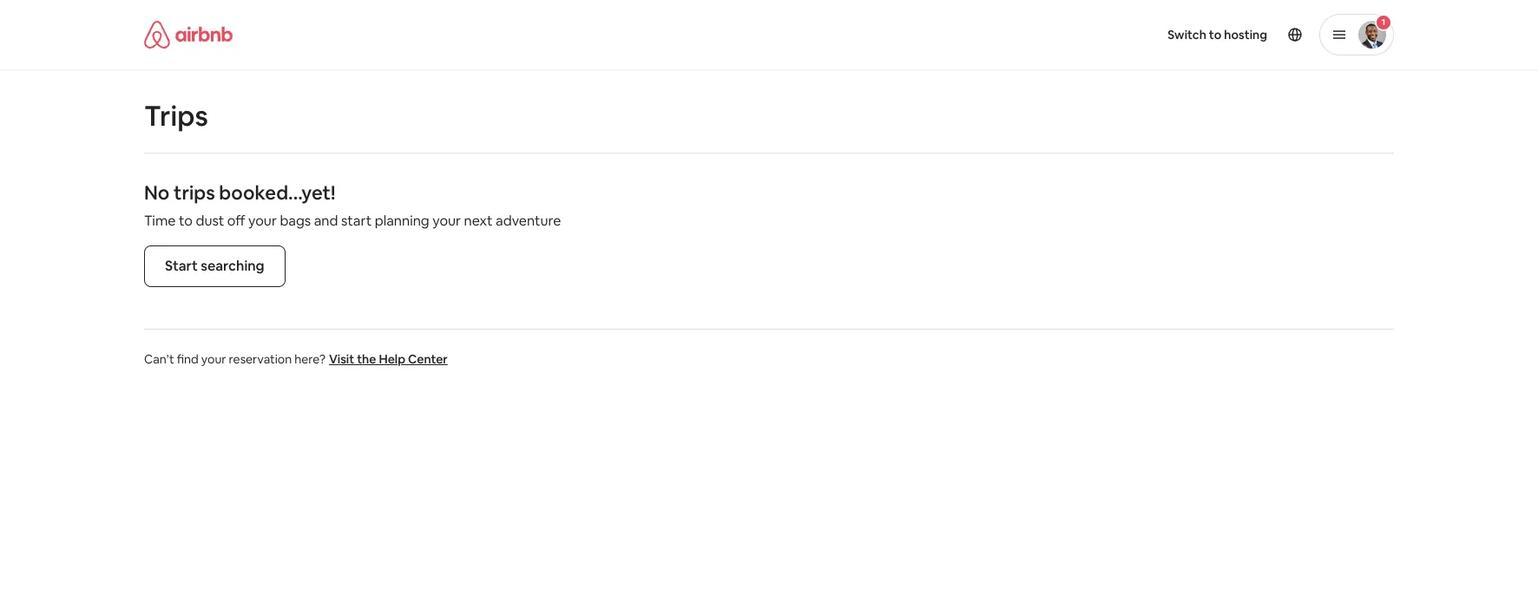 Task type: locate. For each thing, give the bounding box(es) containing it.
and
[[314, 212, 338, 230]]

start
[[341, 212, 372, 230]]

1 vertical spatial to
[[179, 212, 193, 230]]

to
[[1210, 27, 1222, 43], [179, 212, 193, 230]]

switch to hosting link
[[1158, 16, 1278, 53]]

trips
[[174, 181, 215, 205]]

your right planning
[[433, 212, 461, 230]]

booked...yet!
[[219, 181, 336, 205]]

1
[[1382, 16, 1386, 28]]

profile element
[[790, 0, 1395, 69]]

your
[[248, 212, 277, 230], [433, 212, 461, 230], [201, 352, 226, 367]]

1 horizontal spatial to
[[1210, 27, 1222, 43]]

to right switch
[[1210, 27, 1222, 43]]

no
[[144, 181, 170, 205]]

0 horizontal spatial to
[[179, 212, 193, 230]]

your right the find
[[201, 352, 226, 367]]

to left the dust
[[179, 212, 193, 230]]

0 vertical spatial to
[[1210, 27, 1222, 43]]

switch to hosting
[[1168, 27, 1268, 43]]

visit
[[329, 352, 354, 367]]

bags
[[280, 212, 311, 230]]

2 horizontal spatial your
[[433, 212, 461, 230]]

time
[[144, 212, 176, 230]]

your right off
[[248, 212, 277, 230]]

searching
[[201, 257, 265, 275]]

start
[[165, 257, 198, 275]]



Task type: describe. For each thing, give the bounding box(es) containing it.
trips
[[144, 98, 208, 134]]

dust
[[196, 212, 224, 230]]

help center
[[379, 352, 448, 367]]

start searching link
[[144, 246, 285, 287]]

find
[[177, 352, 199, 367]]

reservation here?
[[229, 352, 326, 367]]

hosting
[[1225, 27, 1268, 43]]

0 horizontal spatial your
[[201, 352, 226, 367]]

next adventure
[[464, 212, 561, 230]]

off
[[227, 212, 245, 230]]

1 button
[[1320, 14, 1395, 56]]

planning
[[375, 212, 430, 230]]

the
[[357, 352, 376, 367]]

1 horizontal spatial your
[[248, 212, 277, 230]]

can't
[[144, 352, 174, 367]]

to inside no trips booked...yet! time to dust off your bags and start planning your next adventure
[[179, 212, 193, 230]]

start searching
[[165, 257, 265, 275]]

visit the help center link
[[329, 352, 448, 367]]

can't find your reservation here? visit the help center
[[144, 352, 448, 367]]

switch
[[1168, 27, 1207, 43]]

to inside the 'profile' element
[[1210, 27, 1222, 43]]

no trips booked...yet! time to dust off your bags and start planning your next adventure
[[144, 181, 561, 230]]



Task type: vqa. For each thing, say whether or not it's contained in the screenshot.
the rightmost English
no



